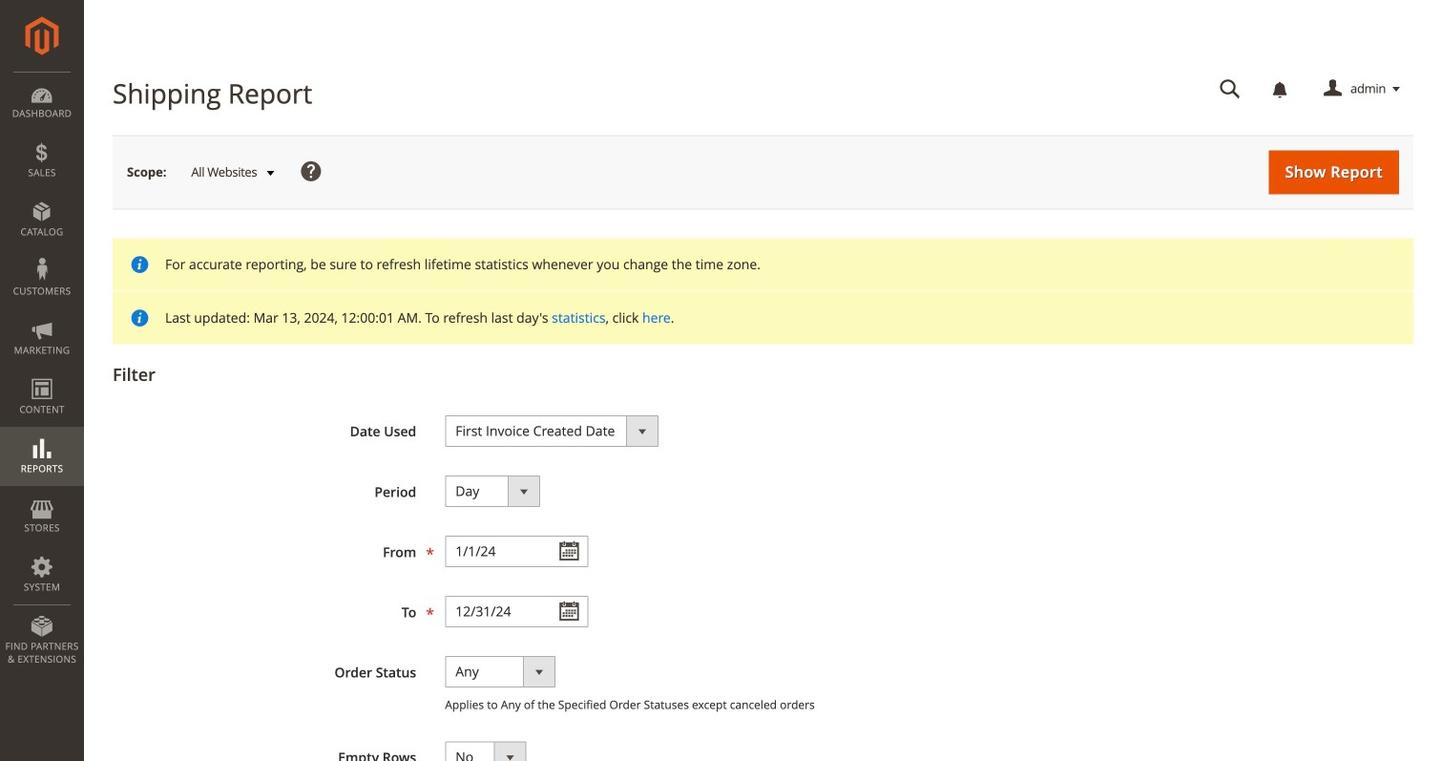 Task type: locate. For each thing, give the bounding box(es) containing it.
magento admin panel image
[[25, 16, 59, 55]]

menu bar
[[0, 72, 84, 675]]

None text field
[[445, 536, 588, 567]]

None text field
[[1207, 73, 1255, 106], [445, 596, 588, 627], [1207, 73, 1255, 106], [445, 596, 588, 627]]



